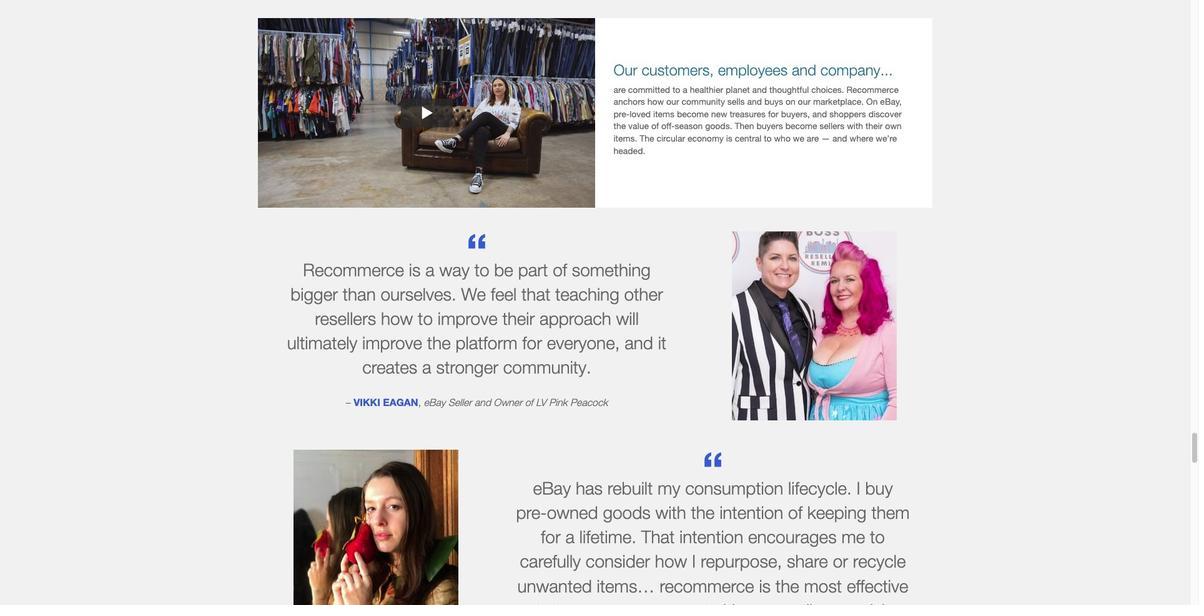 Task type: describe. For each thing, give the bounding box(es) containing it.
0 horizontal spatial are
[[614, 84, 626, 95]]

then
[[735, 121, 754, 131]]

the inside our customers, employees and company... are committed to a healthier planet and thoughtful choices. recommerce anchors how our community sells and buys on our marketplace. on ebay, pre-loved items become new treasures for buyers, and shoppers discover the value of off-season goods. then buyers become sellers with their own items. the circular economy is central to who we are — and where we're headed.
[[614, 121, 626, 131]]

peacock
[[570, 397, 608, 408]]

taking
[[709, 601, 754, 606]]

how inside our customers, employees and company... are committed to a healthier planet and thoughtful choices. recommerce anchors how our community sells and buys on our marketplace. on ebay, pre-loved items become new treasures for buyers, and shoppers discover the value of off-season goods. then buyers become sellers with their own items. the circular economy is central to who we are — and where we're headed.
[[648, 96, 664, 107]]

employees
[[718, 61, 788, 79]]

recommerce
[[660, 576, 754, 597]]

consider
[[586, 552, 650, 572]]

bigger
[[291, 284, 338, 305]]

a down items…
[[615, 601, 624, 606]]

,
[[418, 397, 421, 408]]

part
[[518, 260, 548, 280]]

pink
[[549, 397, 568, 408]]

is inside our customers, employees and company... are committed to a healthier planet and thoughtful choices. recommerce anchors how our community sells and buys on our marketplace. on ebay, pre-loved items become new treasures for buyers, and shoppers discover the value of off-season goods. then buyers become sellers with their own items. the circular economy is central to who we are — and where we're headed.
[[726, 133, 733, 144]]

1 vertical spatial become
[[786, 121, 817, 131]]

the
[[640, 133, 654, 144]]

and up buys
[[752, 84, 767, 95]]

keeping
[[807, 503, 867, 523]]

me
[[842, 527, 865, 548]]

a up ebay
[[422, 358, 431, 378]]

to down customers,
[[673, 84, 680, 95]]

my
[[658, 478, 680, 499]]

1 vertical spatial i
[[692, 552, 696, 572]]

a down owned at the left bottom of page
[[566, 527, 575, 548]]

our customers, employees and company... are committed to a healthier planet and thoughtful choices. recommerce anchors how our community sells and buys on our marketplace. on ebay, pre-loved items become new treasures for buyers, and shoppers discover the value of off-season goods. then buyers become sellers with their own items. the circular economy is central to who we are — and where we're headed.
[[614, 61, 902, 156]]

sells
[[728, 96, 745, 107]]

their inside "recommerce is a way to be part of something bigger than ourselves. we feel that teaching other resellers how to improve their approach will ultimately improve the platform for everyone, and it creates a stronger community."
[[502, 309, 535, 329]]

it
[[658, 333, 667, 354]]

on inside the ​​ebay has rebuilt my consumption lifecycle. i buy pre-owned goods with the intention of keeping them for a lifetime. that intention encourages me to carefully consider how i repurpose, share or recycle unwanted items… recommerce is the most effective strategy as a consumer taking on a climate crisis.
[[759, 601, 778, 606]]

and up "thoughtful"
[[792, 61, 816, 79]]

we
[[793, 133, 804, 144]]

of inside "recommerce is a way to be part of something bigger than ourselves. we feel that teaching other resellers how to improve their approach will ultimately improve the platform for everyone, and it creates a stronger community."
[[553, 260, 567, 280]]

0 horizontal spatial improve
[[362, 333, 422, 354]]

to down ourselves.
[[418, 309, 433, 329]]

buyers,
[[781, 109, 810, 119]]

—
[[821, 133, 830, 144]]

most
[[804, 576, 842, 597]]

how inside "recommerce is a way to be part of something bigger than ourselves. we feel that teaching other resellers how to improve their approach will ultimately improve the platform for everyone, and it creates a stronger community."
[[381, 309, 413, 329]]

unwanted
[[517, 576, 592, 597]]

headed.
[[614, 145, 645, 156]]

feel
[[491, 284, 517, 305]]

a inside our customers, employees and company... are committed to a healthier planet and thoughtful choices. recommerce anchors how our community sells and buys on our marketplace. on ebay, pre-loved items become new treasures for buyers, and shoppers discover the value of off-season goods. then buyers become sellers with their own items. the circular economy is central to who we are — and where we're headed.
[[683, 84, 688, 95]]

discover
[[869, 109, 902, 119]]

buyers
[[757, 121, 783, 131]]

eagan
[[383, 396, 418, 408]]

0 vertical spatial i
[[857, 478, 861, 499]]

on
[[866, 96, 878, 107]]

items.
[[614, 133, 637, 144]]

off-
[[661, 121, 675, 131]]

ultimately
[[287, 333, 357, 354]]

company...
[[821, 61, 893, 79]]

recycle
[[853, 552, 906, 572]]

vikki
[[354, 396, 380, 408]]

is inside the ​​ebay has rebuilt my consumption lifecycle. i buy pre-owned goods with the intention of keeping them for a lifetime. that intention encourages me to carefully consider how i repurpose, share or recycle unwanted items… recommerce is the most effective strategy as a consumer taking on a climate crisis.
[[759, 576, 771, 597]]

sellers
[[820, 121, 845, 131]]

community
[[682, 96, 725, 107]]

ebay
[[424, 397, 445, 408]]

teaching
[[555, 284, 619, 305]]

consumption
[[685, 478, 783, 499]]

recommerce inside "recommerce is a way to be part of something bigger than ourselves. we feel that teaching other resellers how to improve their approach will ultimately improve the platform for everyone, and it creates a stronger community."
[[303, 260, 404, 280]]

1 vertical spatial intention
[[680, 527, 743, 548]]

on inside our customers, employees and company... are committed to a healthier planet and thoughtful choices. recommerce anchors how our community sells and buys on our marketplace. on ebay, pre-loved items become new treasures for buyers, and shoppers discover the value of off-season goods. then buyers become sellers with their own items. the circular economy is central to who we are — and where we're headed.
[[786, 96, 796, 107]]

buys
[[764, 96, 783, 107]]

seller
[[448, 397, 472, 408]]

encourages
[[748, 527, 837, 548]]

2 our from the left
[[798, 96, 811, 107]]

resellers
[[315, 309, 376, 329]]

for inside "recommerce is a way to be part of something bigger than ourselves. we feel that teaching other resellers how to improve their approach will ultimately improve the platform for everyone, and it creates a stronger community."
[[522, 333, 542, 354]]

recommerce is a way to be part of something bigger than ourselves. we feel that teaching other resellers how to improve their approach will ultimately improve the platform for everyone, and it creates a stronger community.
[[287, 260, 667, 378]]

approach
[[540, 309, 611, 329]]

to inside the ​​ebay has rebuilt my consumption lifecycle. i buy pre-owned goods with the intention of keeping them for a lifetime. that intention encourages me to carefully consider how i repurpose, share or recycle unwanted items… recommerce is the most effective strategy as a consumer taking on a climate crisis.
[[870, 527, 885, 548]]

​​ebay
[[533, 478, 571, 499]]

anchors
[[614, 96, 645, 107]]

0 horizontal spatial become
[[677, 109, 709, 119]]

the down share
[[776, 576, 799, 597]]

the inside "recommerce is a way to be part of something bigger than ourselves. we feel that teaching other resellers how to improve their approach will ultimately improve the platform for everyone, and it creates a stronger community."
[[427, 333, 451, 354]]

economy
[[688, 133, 724, 144]]

carefully
[[520, 552, 581, 572]]

creates
[[362, 358, 417, 378]]

of inside the ​​ebay has rebuilt my consumption lifecycle. i buy pre-owned goods with the intention of keeping them for a lifetime. that intention encourages me to carefully consider how i repurpose, share or recycle unwanted items… recommerce is the most effective strategy as a consumer taking on a climate crisis.
[[788, 503, 803, 523]]

to left be
[[474, 260, 489, 280]]

as
[[593, 601, 610, 606]]

consumer
[[629, 601, 704, 606]]

recommerce inside our customers, employees and company... are committed to a healthier planet and thoughtful choices. recommerce anchors how our community sells and buys on our marketplace. on ebay, pre-loved items become new treasures for buyers, and shoppers discover the value of off-season goods. then buyers become sellers with their own items. the circular economy is central to who we are — and where we're headed.
[[847, 84, 899, 95]]



Task type: vqa. For each thing, say whether or not it's contained in the screenshot.
the in Our customers, employees and company... are committed to a healthier planet and thoughtful choices. Recommerce anchors how our community sells and buys on our marketplace. On eBay, pre-loved items become new treasures for buyers, and shoppers discover the value of off-season goods. Then buyers become sellers with their own items. The circular economy is central to who we are — and where we're headed.
yes



Task type: locate. For each thing, give the bounding box(es) containing it.
with inside the ​​ebay has rebuilt my consumption lifecycle. i buy pre-owned goods with the intention of keeping them for a lifetime. that intention encourages me to carefully consider how i repurpose, share or recycle unwanted items… recommerce is the most effective strategy as a consumer taking on a climate crisis.
[[656, 503, 686, 523]]

and
[[792, 61, 816, 79], [752, 84, 767, 95], [747, 96, 762, 107], [812, 109, 827, 119], [833, 133, 847, 144], [625, 333, 653, 354], [475, 397, 491, 408]]

how inside the ​​ebay has rebuilt my consumption lifecycle. i buy pre-owned goods with the intention of keeping them for a lifetime. that intention encourages me to carefully consider how i repurpose, share or recycle unwanted items… recommerce is the most effective strategy as a consumer taking on a climate crisis.
[[655, 552, 687, 572]]

1 vertical spatial for
[[522, 333, 542, 354]]

is down 'repurpose,'
[[759, 576, 771, 597]]

​​ebay has rebuilt my consumption lifecycle. i buy pre-owned goods with the intention of keeping them for a lifetime. that intention encourages me to carefully consider how i repurpose, share or recycle unwanted items… recommerce is the most effective strategy as a consumer taking on a climate crisis.
[[516, 478, 910, 606]]

ourselves.
[[381, 284, 456, 305]]

pre- inside the ​​ebay has rebuilt my consumption lifecycle. i buy pre-owned goods with the intention of keeping them for a lifetime. that intention encourages me to carefully consider how i repurpose, share or recycle unwanted items… recommerce is the most effective strategy as a consumer taking on a climate crisis.
[[516, 503, 547, 523]]

1 vertical spatial pre-
[[516, 503, 547, 523]]

1 horizontal spatial their
[[866, 121, 883, 131]]

climate
[[797, 601, 851, 606]]

1 horizontal spatial with
[[847, 121, 863, 131]]

loved
[[630, 109, 651, 119]]

on right taking
[[759, 601, 778, 606]]

other
[[624, 284, 663, 305]]

improve up creates
[[362, 333, 422, 354]]

items
[[653, 109, 675, 119]]

to down "buyers"
[[764, 133, 772, 144]]

1 vertical spatial are
[[807, 133, 819, 144]]

1 vertical spatial how
[[381, 309, 413, 329]]

has
[[576, 478, 603, 499]]

their
[[866, 121, 883, 131], [502, 309, 535, 329]]

0 vertical spatial pre-
[[614, 109, 630, 119]]

1 vertical spatial recommerce
[[303, 260, 404, 280]]

1 horizontal spatial recommerce
[[847, 84, 899, 95]]

who
[[774, 133, 791, 144]]

treasures
[[730, 109, 766, 119]]

share
[[787, 552, 828, 572]]

with inside our customers, employees and company... are committed to a healthier planet and thoughtful choices. recommerce anchors how our community sells and buys on our marketplace. on ebay, pre-loved items become new treasures for buyers, and shoppers discover the value of off-season goods. then buyers become sellers with their own items. the circular economy is central to who we are — and where we're headed.
[[847, 121, 863, 131]]

2 horizontal spatial is
[[759, 576, 771, 597]]

0 vertical spatial their
[[866, 121, 883, 131]]

that
[[522, 284, 550, 305]]

goods.
[[705, 121, 732, 131]]

is up ourselves.
[[409, 260, 421, 280]]

the up items.
[[614, 121, 626, 131]]

and right seller
[[475, 397, 491, 408]]

new
[[711, 109, 727, 119]]

be
[[494, 260, 513, 280]]

the down consumption
[[691, 503, 715, 523]]

1 horizontal spatial our
[[798, 96, 811, 107]]

0 vertical spatial recommerce
[[847, 84, 899, 95]]

i up the "recommerce"
[[692, 552, 696, 572]]

1 vertical spatial with
[[656, 503, 686, 523]]

something
[[572, 260, 651, 280]]

how down committed
[[648, 96, 664, 107]]

0 horizontal spatial recommerce
[[303, 260, 404, 280]]

a down customers,
[[683, 84, 688, 95]]

0 horizontal spatial on
[[759, 601, 778, 606]]

will
[[616, 309, 639, 329]]

committed
[[628, 84, 670, 95]]

platform
[[456, 333, 518, 354]]

choices.
[[811, 84, 844, 95]]

recommerce up the on
[[847, 84, 899, 95]]

0 horizontal spatial i
[[692, 552, 696, 572]]

1 our from the left
[[666, 96, 679, 107]]

of inside – vikki eagan , ebay seller and owner of lv pink peacock
[[525, 397, 533, 408]]

recommerce up than
[[303, 260, 404, 280]]

own
[[885, 121, 902, 131]]

repurpose,
[[701, 552, 782, 572]]

0 vertical spatial improve
[[438, 309, 498, 329]]

a left climate
[[783, 601, 792, 606]]

lv
[[536, 397, 546, 408]]

with up where
[[847, 121, 863, 131]]

1 vertical spatial improve
[[362, 333, 422, 354]]

and up sellers at right
[[812, 109, 827, 119]]

for down buys
[[768, 109, 779, 119]]

1 horizontal spatial is
[[726, 133, 733, 144]]

0 horizontal spatial with
[[656, 503, 686, 523]]

season
[[675, 121, 703, 131]]

and up treasures
[[747, 96, 762, 107]]

pre- down anchors
[[614, 109, 630, 119]]

of inside our customers, employees and company... are committed to a healthier planet and thoughtful choices. recommerce anchors how our community sells and buys on our marketplace. on ebay, pre-loved items become new treasures for buyers, and shoppers discover the value of off-season goods. then buyers become sellers with their own items. the circular economy is central to who we are — and where we're headed.
[[651, 121, 659, 131]]

them
[[872, 503, 910, 523]]

community.
[[503, 358, 591, 378]]

with down my
[[656, 503, 686, 523]]

we're
[[876, 133, 897, 144]]

for up carefully
[[541, 527, 561, 548]]

0 vertical spatial intention
[[720, 503, 783, 523]]

improve
[[438, 309, 498, 329], [362, 333, 422, 354]]

pre-
[[614, 109, 630, 119], [516, 503, 547, 523]]

planet
[[726, 84, 750, 95]]

and inside – vikki eagan , ebay seller and owner of lv pink peacock
[[475, 397, 491, 408]]

to
[[673, 84, 680, 95], [764, 133, 772, 144], [474, 260, 489, 280], [418, 309, 433, 329], [870, 527, 885, 548]]

is
[[726, 133, 733, 144], [409, 260, 421, 280], [759, 576, 771, 597]]

2 vertical spatial for
[[541, 527, 561, 548]]

stronger
[[436, 358, 498, 378]]

i
[[857, 478, 861, 499], [692, 552, 696, 572]]

on
[[786, 96, 796, 107], [759, 601, 778, 606]]

1 horizontal spatial on
[[786, 96, 796, 107]]

and right —
[[833, 133, 847, 144]]

of up encourages
[[788, 503, 803, 523]]

owned
[[547, 503, 598, 523]]

is inside "recommerce is a way to be part of something bigger than ourselves. we feel that teaching other resellers how to improve their approach will ultimately improve the platform for everyone, and it creates a stronger community."
[[409, 260, 421, 280]]

customers,
[[642, 61, 714, 79]]

buy
[[865, 478, 893, 499]]

our
[[614, 61, 638, 79]]

1 horizontal spatial pre-
[[614, 109, 630, 119]]

our up items
[[666, 96, 679, 107]]

how down ourselves.
[[381, 309, 413, 329]]

of left 'lv'
[[525, 397, 533, 408]]

0 horizontal spatial their
[[502, 309, 535, 329]]

lifetime.
[[580, 527, 637, 548]]

0 vertical spatial become
[[677, 109, 709, 119]]

ebay,
[[880, 96, 902, 107]]

are left —
[[807, 133, 819, 144]]

a
[[683, 84, 688, 95], [426, 260, 435, 280], [422, 358, 431, 378], [566, 527, 575, 548], [615, 601, 624, 606], [783, 601, 792, 606]]

the
[[614, 121, 626, 131], [427, 333, 451, 354], [691, 503, 715, 523], [776, 576, 799, 597]]

2 vertical spatial how
[[655, 552, 687, 572]]

our up buyers,
[[798, 96, 811, 107]]

our
[[666, 96, 679, 107], [798, 96, 811, 107]]

for up community.
[[522, 333, 542, 354]]

where
[[850, 133, 873, 144]]

1 vertical spatial is
[[409, 260, 421, 280]]

thoughtful
[[770, 84, 809, 95]]

of right part
[[553, 260, 567, 280]]

and left it
[[625, 333, 653, 354]]

healthier
[[690, 84, 723, 95]]

1 vertical spatial their
[[502, 309, 535, 329]]

and inside "recommerce is a way to be part of something bigger than ourselves. we feel that teaching other resellers how to improve their approach will ultimately improve the platform for everyone, and it creates a stronger community."
[[625, 333, 653, 354]]

of left off-
[[651, 121, 659, 131]]

1 horizontal spatial become
[[786, 121, 817, 131]]

0 horizontal spatial pre-
[[516, 503, 547, 523]]

0 vertical spatial how
[[648, 96, 664, 107]]

are
[[614, 84, 626, 95], [807, 133, 819, 144]]

become
[[677, 109, 709, 119], [786, 121, 817, 131]]

are up anchors
[[614, 84, 626, 95]]

value
[[628, 121, 649, 131]]

0 vertical spatial with
[[847, 121, 863, 131]]

0 vertical spatial is
[[726, 133, 733, 144]]

their down discover
[[866, 121, 883, 131]]

become up season
[[677, 109, 709, 119]]

improve down the we
[[438, 309, 498, 329]]

0 vertical spatial are
[[614, 84, 626, 95]]

become up we
[[786, 121, 817, 131]]

to right me
[[870, 527, 885, 548]]

on down "thoughtful"
[[786, 96, 796, 107]]

their down feel
[[502, 309, 535, 329]]

for inside our customers, employees and company... are committed to a healthier planet and thoughtful choices. recommerce anchors how our community sells and buys on our marketplace. on ebay, pre-loved items become new treasures for buyers, and shoppers discover the value of off-season goods. then buyers become sellers with their own items. the circular economy is central to who we are — and where we're headed.
[[768, 109, 779, 119]]

0 horizontal spatial is
[[409, 260, 421, 280]]

owner
[[494, 397, 522, 408]]

intention up 'repurpose,'
[[680, 527, 743, 548]]

how down that
[[655, 552, 687, 572]]

intention down consumption
[[720, 503, 783, 523]]

way
[[439, 260, 470, 280]]

items…
[[597, 576, 655, 597]]

everyone,
[[547, 333, 620, 354]]

the up stronger
[[427, 333, 451, 354]]

their inside our customers, employees and company... are committed to a healthier planet and thoughtful choices. recommerce anchors how our community sells and buys on our marketplace. on ebay, pre-loved items become new treasures for buyers, and shoppers discover the value of off-season goods. then buyers become sellers with their own items. the circular economy is central to who we are — and where we're headed.
[[866, 121, 883, 131]]

i left "buy"
[[857, 478, 861, 499]]

0 vertical spatial on
[[786, 96, 796, 107]]

pre- inside our customers, employees and company... are committed to a healthier planet and thoughtful choices. recommerce anchors how our community sells and buys on our marketplace. on ebay, pre-loved items become new treasures for buyers, and shoppers discover the value of off-season goods. then buyers become sellers with their own items. the circular economy is central to who we are — and where we're headed.
[[614, 109, 630, 119]]

1 horizontal spatial i
[[857, 478, 861, 499]]

1 horizontal spatial improve
[[438, 309, 498, 329]]

pre- down ​​ebay at the bottom of page
[[516, 503, 547, 523]]

for inside the ​​ebay has rebuilt my consumption lifecycle. i buy pre-owned goods with the intention of keeping them for a lifetime. that intention encourages me to carefully consider how i repurpose, share or recycle unwanted items… recommerce is the most effective strategy as a consumer taking on a climate crisis.
[[541, 527, 561, 548]]

0 vertical spatial for
[[768, 109, 779, 119]]

goods
[[603, 503, 651, 523]]

a left way
[[426, 260, 435, 280]]

shoppers
[[830, 109, 866, 119]]

lifecycle.
[[788, 478, 852, 499]]

1 horizontal spatial are
[[807, 133, 819, 144]]

1 vertical spatial on
[[759, 601, 778, 606]]

of
[[651, 121, 659, 131], [553, 260, 567, 280], [525, 397, 533, 408], [788, 503, 803, 523]]

how
[[648, 96, 664, 107], [381, 309, 413, 329], [655, 552, 687, 572]]

for
[[768, 109, 779, 119], [522, 333, 542, 354], [541, 527, 561, 548]]

0 horizontal spatial our
[[666, 96, 679, 107]]

–
[[346, 397, 351, 408]]

rebuilt
[[608, 478, 653, 499]]

2 vertical spatial is
[[759, 576, 771, 597]]

is down the goods.
[[726, 133, 733, 144]]

– vikki eagan , ebay seller and owner of lv pink peacock
[[346, 396, 608, 408]]

strategy
[[528, 601, 588, 606]]

crisis.
[[856, 601, 898, 606]]

marketplace.
[[813, 96, 864, 107]]

central
[[735, 133, 762, 144]]

circular
[[657, 133, 685, 144]]



